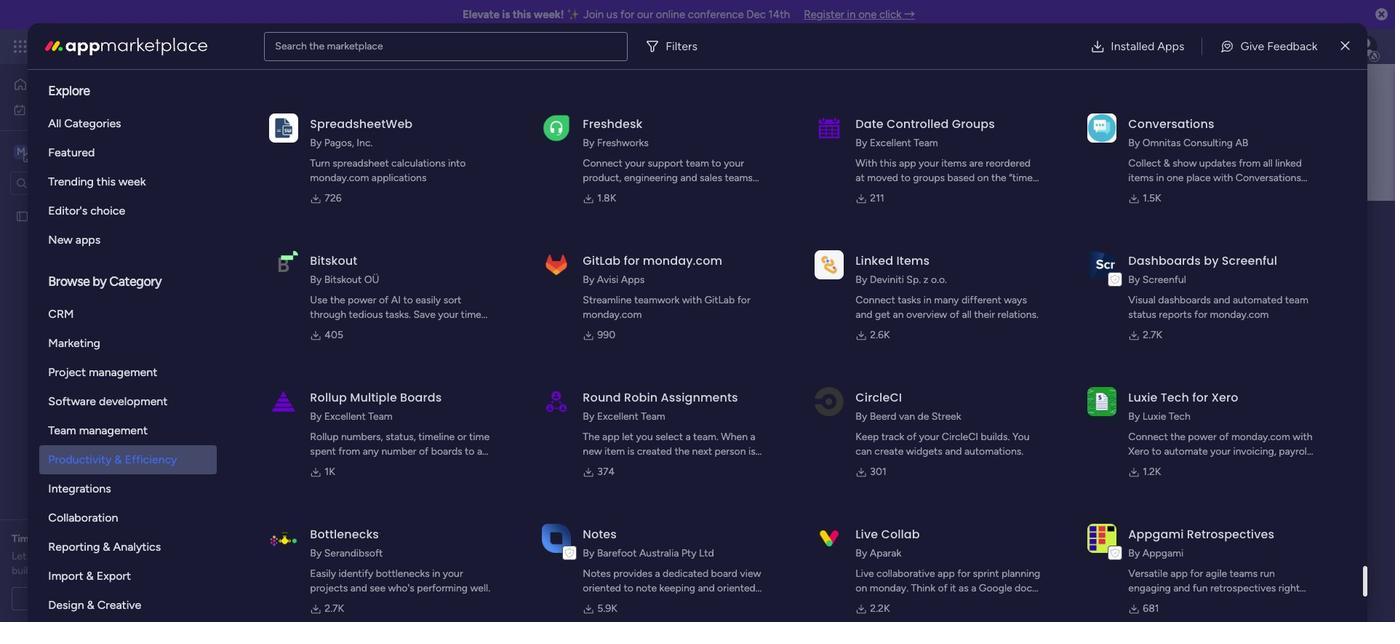 Task type: locate. For each thing, give the bounding box(es) containing it.
by inside the "circleci by beerd van de streek"
[[856, 410, 868, 423]]

0 vertical spatial time
[[461, 309, 482, 321]]

right
[[1279, 582, 1301, 595]]

0 vertical spatial from
[[1240, 157, 1261, 170]]

power inside use the power of ai to easily sort through tedious tasks. save your time while getting more done with less effort.
[[348, 294, 377, 306]]

0 horizontal spatial apps
[[621, 274, 645, 286]]

1 horizontal spatial boards
[[431, 445, 463, 458]]

connect up "product,"
[[583, 157, 623, 170]]

boards up through
[[314, 293, 350, 307]]

rollup left multiple on the left
[[310, 389, 347, 406]]

in inside 'collect & show updates from all linked items in one place with conversations app for monday.com'
[[1157, 172, 1165, 184]]

management for project management
[[89, 365, 157, 379]]

2.7k
[[1144, 329, 1163, 341], [325, 603, 344, 615]]

is right person
[[749, 445, 756, 458]]

app inside the versatile app for agile teams run engaging and fun retrospectives right inside monday.com
[[1171, 568, 1188, 580]]

1 vertical spatial workspace
[[504, 328, 554, 341]]

a inside rollup numbers, status, timeline or time spent from any number of boards to a higher level.
[[477, 445, 483, 458]]

creative
[[97, 598, 141, 612]]

m
[[17, 145, 25, 158]]

requests
[[698, 186, 738, 199]]

2.2k
[[871, 603, 890, 615]]

monday.com up teamwork
[[643, 253, 723, 269]]

your left invoicing,
[[1211, 445, 1231, 458]]

all left linked
[[1264, 157, 1273, 170]]

sp.
[[907, 274, 921, 286]]

our up so at bottom
[[29, 550, 44, 563]]

team
[[914, 137, 939, 149], [368, 410, 393, 423], [641, 410, 666, 423], [48, 424, 76, 437]]

automate
[[1165, 445, 1209, 458]]

for inside "gitlab for monday.com by avisi apps"
[[624, 253, 640, 269]]

0 vertical spatial an
[[893, 309, 904, 321]]

items up "app"
[[1129, 172, 1154, 184]]

1 horizontal spatial from
[[616, 460, 638, 472]]

0 horizontal spatial from
[[339, 445, 360, 458]]

test
[[34, 210, 53, 222]]

bottlenecks by serandibsoft
[[310, 526, 383, 560]]

spent
[[310, 445, 336, 458]]

multiple
[[350, 389, 397, 406]]

apps right notifications image
[[1158, 39, 1185, 53]]

so
[[34, 565, 45, 577]]

gitlab up avisi
[[583, 253, 621, 269]]

xero up 1.2k
[[1129, 445, 1150, 458]]

0 vertical spatial gitlab
[[583, 253, 621, 269]]

performing
[[417, 582, 468, 595]]

productivity & efficiency
[[48, 453, 177, 467]]

is down let
[[628, 445, 635, 458]]

overview
[[907, 309, 948, 321]]

0 vertical spatial conversations
[[1129, 116, 1215, 132]]

app logo image for circleci
[[815, 387, 844, 416]]

permissions
[[434, 293, 495, 307]]

for inside the luxie tech for xero by luxie tech
[[1193, 389, 1209, 406]]

0 horizontal spatial work
[[49, 103, 71, 115]]

trending this week
[[48, 175, 146, 188]]

app logo image for rollup multiple boards
[[270, 387, 299, 416]]

tech
[[1161, 389, 1190, 406], [1169, 410, 1191, 423]]

app up groups
[[899, 157, 917, 170]]

any
[[363, 445, 379, 458]]

0 horizontal spatial workspace
[[62, 144, 119, 158]]

review up import & export
[[83, 550, 113, 563]]

higher
[[310, 460, 339, 472]]

screenful up "automated"
[[1223, 253, 1278, 269]]

& inside 'collect & show updates from all linked items in one place with conversations app for monday.com'
[[1164, 157, 1171, 170]]

from inside rollup numbers, status, timeline or time spent from any number of boards to a higher level.
[[339, 445, 360, 458]]

of down timeline
[[419, 445, 429, 458]]

one
[[859, 8, 877, 21], [1167, 172, 1184, 184]]

1 vertical spatial power
[[1189, 431, 1217, 443]]

teams up retrospectives
[[1230, 568, 1258, 580]]

1 vertical spatial all
[[963, 309, 972, 321]]

1 vertical spatial circleci
[[942, 431, 979, 443]]

the inside with this app your items are reordered at moved to groups based on the "time left until deadline".
[[992, 172, 1007, 184]]

1 horizontal spatial items
[[1129, 172, 1154, 184]]

excellent down date
[[870, 137, 912, 149]]

from up level.
[[339, 445, 360, 458]]

monday.com down "automated"
[[1211, 309, 1270, 321]]

1 vertical spatial by
[[93, 274, 107, 290]]

& for show
[[1164, 157, 1171, 170]]

1 vertical spatial app
[[603, 431, 620, 443]]

apps inside button
[[1158, 39, 1185, 53]]

excellent inside "date controlled groups by excellent team"
[[870, 137, 912, 149]]

to up contacts.
[[1152, 445, 1162, 458]]

power up tedious
[[348, 294, 377, 306]]

2.7k for by
[[1144, 329, 1163, 341]]

items inside with this app your items are reordered at moved to groups based on the "time left until deadline".
[[942, 157, 967, 170]]

1 horizontal spatial circleci
[[942, 431, 979, 443]]

app logo image for linked items
[[815, 250, 844, 279]]

1 horizontal spatial by
[[1205, 253, 1219, 269]]

0 vertical spatial items
[[942, 157, 967, 170]]

app inside with this app your items are reordered at moved to groups based on the "time left until deadline".
[[899, 157, 917, 170]]

boards inside rollup numbers, status, timeline or time spent from any number of boards to a higher level.
[[431, 445, 463, 458]]

the for use the power of ai to easily sort through tedious tasks. save your time while getting more done with less effort.
[[330, 294, 345, 306]]

us
[[607, 8, 618, 21]]

all inside "connect tasks in many different ways and get an overview of all their relations."
[[963, 309, 972, 321]]

0 horizontal spatial our
[[29, 550, 44, 563]]

by for dashboards
[[1205, 253, 1219, 269]]

the up automate
[[1171, 431, 1186, 443]]

1 horizontal spatial our
[[637, 8, 654, 21]]

items up based
[[942, 157, 967, 170]]

bitskout up use
[[310, 253, 358, 269]]

apps marketplace image
[[45, 37, 208, 55]]

1 horizontal spatial excellent
[[597, 410, 639, 423]]

team. inside the connect your support team to your product, engineering and sales teams and streamline customer requests to your team.
[[606, 201, 631, 213]]

app
[[899, 157, 917, 170], [603, 431, 620, 443], [1171, 568, 1188, 580]]

app right versatile
[[1171, 568, 1188, 580]]

2 rollup from the top
[[310, 431, 339, 443]]

2 vertical spatial from
[[616, 460, 638, 472]]

boards
[[274, 328, 306, 341], [400, 389, 442, 406]]

retrospectives
[[1211, 582, 1277, 595]]

1 vertical spatial rollup
[[310, 431, 339, 443]]

the inside the app let you select a team. when a new item is created the next person is picked from this team.
[[675, 445, 690, 458]]

ab
[[1236, 137, 1249, 149]]

gitlab
[[583, 253, 621, 269], [705, 294, 735, 306]]

by inside dashboards by screenful by screenful
[[1205, 253, 1219, 269]]

by inside bottlenecks by serandibsoft
[[310, 547, 322, 560]]

by inside round robin assignments by excellent team
[[583, 410, 595, 423]]

1 vertical spatial management
[[89, 365, 157, 379]]

with right teamwork
[[682, 294, 702, 306]]

pagos,
[[324, 137, 354, 149]]

workspace right effort.
[[504, 328, 554, 341]]

5.9k
[[598, 603, 618, 615]]

0 horizontal spatial team.
[[606, 201, 631, 213]]

for inside streamline teamwork with gitlab for monday.com
[[738, 294, 751, 306]]

connect
[[583, 157, 623, 170], [856, 294, 896, 306], [1129, 431, 1169, 443]]

0 vertical spatial power
[[348, 294, 377, 306]]

"time
[[1010, 172, 1033, 184]]

you for select
[[637, 431, 653, 443]]

0 vertical spatial one
[[859, 8, 877, 21]]

1 horizontal spatial screenful
[[1223, 253, 1278, 269]]

1 vertical spatial team.
[[694, 431, 719, 443]]

with down save
[[424, 323, 444, 336]]

team for robin
[[641, 410, 666, 423]]

team inside the connect your support team to your product, engineering and sales teams and streamline customer requests to your team.
[[686, 157, 709, 170]]

categories
[[64, 116, 121, 130]]

power up automate
[[1189, 431, 1217, 443]]

teams inside the versatile app for agile teams run engaging and fun retrospectives right inside monday.com
[[1230, 568, 1258, 580]]

until
[[874, 186, 894, 199]]

0 vertical spatial xero
[[1212, 389, 1239, 406]]

team right "automated"
[[1286, 294, 1309, 306]]

team. down streamline
[[606, 201, 631, 213]]

1 horizontal spatial app
[[899, 157, 917, 170]]

your up performing
[[443, 568, 463, 580]]

main workspace
[[33, 144, 119, 158]]

0 horizontal spatial you
[[383, 328, 400, 341]]

xero inside the luxie tech for xero by luxie tech
[[1212, 389, 1239, 406]]

the right search
[[310, 40, 325, 52]]

1 vertical spatial boards
[[400, 389, 442, 406]]

option
[[0, 203, 186, 206]]

0 vertical spatial screenful
[[1223, 253, 1278, 269]]

team down software
[[48, 424, 76, 437]]

2 horizontal spatial connect
[[1129, 431, 1169, 443]]

2 horizontal spatial is
[[749, 445, 756, 458]]

getting
[[337, 323, 370, 336]]

by inside rollup multiple boards by excellent team
[[310, 410, 322, 423]]

1 vertical spatial apps
[[621, 274, 645, 286]]

app logo image for gitlab for monday.com
[[542, 250, 572, 279]]

1 horizontal spatial conversations
[[1236, 172, 1302, 184]]

2 vertical spatial management
[[79, 424, 148, 437]]

app logo image
[[270, 113, 299, 142], [542, 113, 572, 142], [815, 113, 844, 142], [1088, 113, 1117, 142], [270, 250, 299, 279], [815, 250, 844, 279], [1088, 250, 1117, 279], [542, 250, 572, 279], [270, 387, 299, 416], [542, 387, 572, 416], [815, 387, 844, 416], [1088, 387, 1117, 416], [270, 524, 299, 553], [542, 524, 572, 553], [815, 524, 844, 553], [1088, 524, 1117, 553]]

reporting & analytics
[[48, 540, 161, 554]]

the inside connect the power of monday.com with xero to automate your invoicing, payroll and contacts.
[[1171, 431, 1186, 443]]

connect inside connect the power of monday.com with xero to automate your invoicing, payroll and contacts.
[[1129, 431, 1169, 443]]

monday.com inside streamline teamwork with gitlab for monday.com
[[583, 309, 642, 321]]

app logo image for luxie tech for xero
[[1088, 387, 1117, 416]]

time
[[12, 533, 35, 545]]

team down controlled
[[914, 137, 939, 149]]

and down identify
[[351, 582, 367, 595]]

versatile app for agile teams run engaging and fun retrospectives right inside monday.com
[[1129, 568, 1301, 609]]

0 horizontal spatial power
[[348, 294, 377, 306]]

moved
[[868, 172, 899, 184]]

sort
[[444, 294, 462, 306]]

public board image
[[15, 209, 29, 223]]

the inside use the power of ai to easily sort through tedious tasks. save your time while getting more done with less effort.
[[330, 294, 345, 306]]

2.7k down projects
[[325, 603, 344, 615]]

& left efficiency at the bottom of the page
[[115, 453, 122, 467]]

is right elevate
[[502, 8, 510, 21]]

and left contacts.
[[1129, 460, 1146, 472]]

& for analytics
[[103, 540, 110, 554]]

week
[[119, 175, 146, 188]]

in up performing
[[432, 568, 441, 580]]

0 horizontal spatial all
[[963, 309, 972, 321]]

& for efficiency
[[115, 453, 122, 467]]

0 vertical spatial management
[[147, 38, 226, 55]]

1 vertical spatial you
[[637, 431, 653, 443]]

of inside time for an expert review let our experts review what you've built so far. free of charge
[[87, 565, 97, 577]]

turn
[[310, 157, 330, 170]]

for inside 'collect & show updates from all linked items in one place with conversations app for monday.com'
[[1150, 186, 1164, 199]]

one left 'click'
[[859, 8, 877, 21]]

of right track
[[907, 431, 917, 443]]

1 vertical spatial our
[[29, 550, 44, 563]]

monday.com down fun
[[1158, 597, 1217, 609]]

are
[[970, 157, 984, 170]]

integrations
[[48, 482, 111, 496]]

1 vertical spatial connect
[[856, 294, 896, 306]]

0 horizontal spatial screenful
[[1143, 274, 1187, 286]]

elevate
[[463, 8, 500, 21]]

app inside the app let you select a team. when a new item is created the next person is picked from this team.
[[603, 431, 620, 443]]

in up overview
[[924, 294, 932, 306]]

0 horizontal spatial an
[[53, 533, 65, 545]]

management for team management
[[79, 424, 148, 437]]

1 horizontal spatial teams
[[1230, 568, 1258, 580]]

your down sort
[[438, 309, 459, 321]]

301
[[871, 466, 887, 478]]

0 vertical spatial workspace
[[62, 144, 119, 158]]

by inside "date controlled groups by excellent team"
[[856, 137, 868, 149]]

0 horizontal spatial 2.7k
[[325, 603, 344, 615]]

team down robin
[[641, 410, 666, 423]]

level.
[[342, 460, 364, 472]]

teams up the requests at the right top
[[725, 172, 753, 184]]

use
[[310, 294, 328, 306]]

app logo image for bottlenecks
[[270, 524, 299, 553]]

2.7k down status
[[1144, 329, 1163, 341]]

deviniti
[[870, 274, 905, 286]]

charge
[[99, 565, 131, 577]]

week!
[[534, 8, 564, 21]]

1 rollup from the top
[[310, 389, 347, 406]]

for inside visual dashboards and automated team status reports for monday.com
[[1195, 309, 1208, 321]]

featured
[[48, 146, 95, 159]]

one down show
[[1167, 172, 1184, 184]]

xero up connect the power of monday.com with xero to automate your invoicing, payroll and contacts.
[[1212, 389, 1239, 406]]

time inside rollup numbers, status, timeline or time spent from any number of boards to a higher level.
[[469, 431, 490, 443]]

1 vertical spatial teams
[[1230, 568, 1258, 580]]

2 horizontal spatial team.
[[694, 431, 719, 443]]

with down updates at the right
[[1214, 172, 1234, 184]]

apps right avisi
[[621, 274, 645, 286]]

to down or
[[465, 445, 475, 458]]

schedule a meeting
[[48, 592, 138, 605]]

team management
[[48, 424, 148, 437]]

app up item
[[603, 431, 620, 443]]

you for visited
[[383, 328, 400, 341]]

groups
[[914, 172, 945, 184]]

excellent inside rollup multiple boards by excellent team
[[324, 410, 366, 423]]

by inside freshdesk by freshworks
[[583, 137, 595, 149]]

workspace down categories
[[62, 144, 119, 158]]

team inside "date controlled groups by excellent team"
[[914, 137, 939, 149]]

when
[[721, 431, 748, 443]]

ai
[[391, 294, 401, 306]]

linked items by deviniti sp. z o.o.
[[856, 253, 948, 286]]

2 vertical spatial team.
[[659, 460, 685, 472]]

into
[[448, 157, 466, 170]]

this
[[513, 8, 531, 21], [880, 157, 897, 170], [97, 175, 116, 188], [485, 328, 502, 341], [640, 460, 657, 472]]

applications
[[372, 172, 427, 184]]

invite members image
[[1204, 39, 1219, 54]]

1 vertical spatial team
[[1286, 294, 1309, 306]]

in right register
[[848, 8, 856, 21]]

0 horizontal spatial conversations
[[1129, 116, 1215, 132]]

to inside rollup numbers, status, timeline or time spent from any number of boards to a higher level.
[[465, 445, 475, 458]]

connect for tech
[[1129, 431, 1169, 443]]

connect inside the connect your support team to your product, engineering and sales teams and streamline customer requests to your team.
[[583, 157, 623, 170]]

a inside button
[[93, 592, 98, 605]]

rollup inside rollup numbers, status, timeline or time spent from any number of boards to a higher level.
[[310, 431, 339, 443]]

team for controlled
[[914, 137, 939, 149]]

what
[[115, 550, 138, 563]]

0 horizontal spatial connect
[[583, 157, 623, 170]]

connect your support team to your product, engineering and sales teams and streamline customer requests to your team.
[[583, 157, 753, 213]]

in inside easily identify bottlenecks in your projects and see who's performing well.
[[432, 568, 441, 580]]

0 vertical spatial all
[[1264, 157, 1273, 170]]

excellent inside round robin assignments by excellent team
[[597, 410, 639, 423]]

versatile
[[1129, 568, 1169, 580]]

you inside the app let you select a team. when a new item is created the next person is picked from this team.
[[637, 431, 653, 443]]

team. up next
[[694, 431, 719, 443]]

item
[[605, 445, 625, 458]]

monday.com down streamline
[[583, 309, 642, 321]]

conversations down linked
[[1236, 172, 1302, 184]]

rollup for numbers,
[[310, 431, 339, 443]]

dashboards by screenful by screenful
[[1129, 253, 1278, 286]]

review up what
[[100, 533, 132, 545]]

0 horizontal spatial one
[[859, 8, 877, 21]]

1 horizontal spatial connect
[[856, 294, 896, 306]]

2 horizontal spatial from
[[1240, 157, 1261, 170]]

boards left while
[[274, 328, 306, 341]]

and inside connect the power of monday.com with xero to automate your invoicing, payroll and contacts.
[[1129, 460, 1146, 472]]

1 vertical spatial dashboards
[[328, 328, 381, 341]]

to right ai
[[403, 294, 413, 306]]

2 horizontal spatial app
[[1171, 568, 1188, 580]]

0 vertical spatial connect
[[583, 157, 623, 170]]

2.7k for by
[[325, 603, 344, 615]]

rollup numbers, status, timeline or time spent from any number of boards to a higher level.
[[310, 431, 490, 472]]

aparak
[[870, 547, 902, 560]]

you
[[1013, 431, 1030, 443]]

1 horizontal spatial 2.7k
[[1144, 329, 1163, 341]]

app logo image for freshdesk
[[542, 113, 572, 142]]

your up the requests at the right top
[[724, 157, 745, 170]]

the down select
[[675, 445, 690, 458]]

dashboards up reports on the right of the page
[[1159, 294, 1212, 306]]

monday.com inside "gitlab for monday.com by avisi apps"
[[643, 253, 723, 269]]

rollup inside rollup multiple boards by excellent team
[[310, 389, 347, 406]]

experts
[[46, 550, 80, 563]]

by inside dashboards by screenful by screenful
[[1129, 274, 1141, 286]]

category
[[109, 274, 162, 290]]

time down permissions
[[461, 309, 482, 321]]

of left ai
[[379, 294, 389, 306]]

1 vertical spatial an
[[53, 533, 65, 545]]

1 horizontal spatial power
[[1189, 431, 1217, 443]]

0 horizontal spatial team
[[686, 157, 709, 170]]

1 vertical spatial conversations
[[1236, 172, 1302, 184]]

monday.com inside 'collect & show updates from all linked items in one place with conversations app for monday.com'
[[1166, 186, 1225, 199]]

0 horizontal spatial teams
[[725, 172, 753, 184]]

boards up timeline
[[400, 389, 442, 406]]

of down many
[[950, 309, 960, 321]]

excellent for date
[[870, 137, 912, 149]]

excellent for round
[[597, 410, 639, 423]]

0 vertical spatial 2.7k
[[1144, 329, 1163, 341]]

with inside 'collect & show updates from all linked items in one place with conversations app for monday.com'
[[1214, 172, 1234, 184]]

1 vertical spatial 2.7k
[[325, 603, 344, 615]]

0 horizontal spatial items
[[942, 157, 967, 170]]

monday
[[65, 38, 115, 55]]

van
[[899, 410, 916, 423]]

the for search the marketplace
[[310, 40, 325, 52]]

date controlled groups by excellent team
[[856, 116, 995, 149]]

monday.com inside connect the power of monday.com with xero to automate your invoicing, payroll and contacts.
[[1232, 431, 1291, 443]]

conversations up omnitas
[[1129, 116, 1215, 132]]

and right widgets
[[946, 445, 962, 458]]

less
[[447, 323, 464, 336]]

0 vertical spatial rollup
[[310, 389, 347, 406]]

monday.com up invoicing,
[[1232, 431, 1291, 443]]

2 vertical spatial connect
[[1129, 431, 1169, 443]]

inbox image
[[1172, 39, 1187, 54]]

dashboards down tedious
[[328, 328, 381, 341]]

in down collect
[[1157, 172, 1165, 184]]

connect up "get"
[[856, 294, 896, 306]]

power for bitskout
[[348, 294, 377, 306]]

and inside keep track of your circleci builds. you can create widgets and automations.
[[946, 445, 962, 458]]

test list box
[[0, 201, 186, 425]]

0 horizontal spatial excellent
[[324, 410, 366, 423]]

team. down created
[[659, 460, 685, 472]]

by right dashboards on the right top
[[1205, 253, 1219, 269]]

and inside "connect tasks in many different ways and get an overview of all their relations."
[[856, 309, 873, 321]]

home button
[[9, 73, 156, 96]]

circleci
[[856, 389, 903, 406], [942, 431, 979, 443]]

notifications image
[[1140, 39, 1155, 54]]

this left week!
[[513, 8, 531, 21]]

0 horizontal spatial app
[[603, 431, 620, 443]]

1 horizontal spatial xero
[[1212, 389, 1239, 406]]

for inside the versatile app for agile teams run engaging and fun retrospectives right inside monday.com
[[1191, 568, 1204, 580]]

sales
[[700, 172, 723, 184]]

1 horizontal spatial gitlab
[[705, 294, 735, 306]]

installed apps button
[[1080, 32, 1197, 61]]

connect for by
[[583, 157, 623, 170]]

0 vertical spatial tech
[[1161, 389, 1190, 406]]

by inside "gitlab for monday.com by avisi apps"
[[583, 274, 595, 286]]

0 vertical spatial dashboards
[[1159, 294, 1212, 306]]

1 vertical spatial one
[[1167, 172, 1184, 184]]

2 vertical spatial app
[[1171, 568, 1188, 580]]

1 vertical spatial xero
[[1129, 445, 1150, 458]]

all left their
[[963, 309, 972, 321]]

990
[[598, 329, 616, 341]]

this down created
[[640, 460, 657, 472]]

from down item
[[616, 460, 638, 472]]

the up through
[[330, 294, 345, 306]]

an right "get"
[[893, 309, 904, 321]]

0 vertical spatial app
[[899, 157, 917, 170]]

you right let
[[637, 431, 653, 443]]

& right free
[[86, 569, 94, 583]]

None field
[[360, 207, 1337, 238]]

connect inside "connect tasks in many different ways and get an overview of all their relations."
[[856, 294, 896, 306]]

by inside 'live collab by aparak'
[[856, 547, 868, 560]]

save
[[414, 309, 436, 321]]

conversations inside conversations by omnitas consulting ab
[[1129, 116, 1215, 132]]

& right design
[[87, 598, 94, 612]]

monday.com up 726
[[310, 172, 369, 184]]

rollup up spent
[[310, 431, 339, 443]]

the right on
[[992, 172, 1007, 184]]

gitlab right teamwork
[[705, 294, 735, 306]]

team inside visual dashboards and automated team status reports for monday.com
[[1286, 294, 1309, 306]]

1 vertical spatial boards
[[431, 445, 463, 458]]

picked
[[583, 460, 613, 472]]

0 vertical spatial by
[[1205, 253, 1219, 269]]

freshworks
[[597, 137, 649, 149]]

register in one click → link
[[804, 8, 916, 21]]

team.
[[606, 201, 631, 213], [694, 431, 719, 443], [659, 460, 685, 472]]

with up payroll
[[1293, 431, 1313, 443]]

1 vertical spatial from
[[339, 445, 360, 458]]

1 horizontal spatial boards
[[400, 389, 442, 406]]

connect up 1.2k
[[1129, 431, 1169, 443]]

conversations inside 'collect & show updates from all linked items in one place with conversations app for monday.com'
[[1236, 172, 1302, 184]]



Task type: vqa. For each thing, say whether or not it's contained in the screenshot.
Connect to the middle
yes



Task type: describe. For each thing, give the bounding box(es) containing it.
collect
[[1129, 157, 1162, 170]]

team for multiple
[[368, 410, 393, 423]]

monday.com inside visual dashboards and automated team status reports for monday.com
[[1211, 309, 1270, 321]]

editor's choice
[[48, 204, 125, 218]]

of inside rollup numbers, status, timeline or time spent from any number of boards to a higher level.
[[419, 445, 429, 458]]

app logo image for live collab
[[815, 524, 844, 553]]

1k
[[325, 466, 335, 478]]

well.
[[471, 582, 491, 595]]

by inside spreadsheetweb by pagos, inc.
[[310, 137, 322, 149]]

boards inside rollup multiple boards by excellent team
[[400, 389, 442, 406]]

more
[[372, 323, 396, 336]]

timeline
[[419, 431, 455, 443]]

time inside use the power of ai to easily sort through tedious tasks. save your time while getting more done with less effort.
[[461, 309, 482, 321]]

from inside 'collect & show updates from all linked items in one place with conversations app for monday.com'
[[1240, 157, 1261, 170]]

0 vertical spatial bitskout
[[310, 253, 358, 269]]

and inside the versatile app for agile teams run engaging and fun retrospectives right inside monday.com
[[1174, 582, 1191, 595]]

connect the power of monday.com with xero to automate your invoicing, payroll and contacts.
[[1129, 431, 1313, 472]]

from inside the app let you select a team. when a new item is created the next person is picked from this team.
[[616, 460, 638, 472]]

by inside appgami retrospectives by appgami
[[1129, 547, 1141, 560]]

pty
[[682, 547, 697, 560]]

workspace selection element
[[14, 143, 122, 162]]

this inside with this app your items are reordered at moved to groups based on the "time left until deadline".
[[880, 157, 897, 170]]

1 vertical spatial luxie
[[1143, 410, 1167, 423]]

monday.com inside the versatile app for agile teams run engaging and fun retrospectives right inside monday.com
[[1158, 597, 1217, 609]]

1 horizontal spatial is
[[628, 445, 635, 458]]

on
[[978, 172, 989, 184]]

place
[[1187, 172, 1211, 184]]

see
[[370, 582, 386, 595]]

dashboards inside visual dashboards and automated team status reports for monday.com
[[1159, 294, 1212, 306]]

reports
[[1160, 309, 1193, 321]]

with inside connect the power of monday.com with xero to automate your invoicing, payroll and contacts.
[[1293, 431, 1313, 443]]

design & creative
[[48, 598, 141, 612]]

next
[[693, 445, 712, 458]]

dec
[[747, 8, 766, 21]]

omnitas
[[1143, 137, 1182, 149]]

workspace image
[[14, 144, 28, 160]]

your down "product,"
[[583, 201, 604, 213]]

your inside with this app your items are reordered at moved to groups based on the "time left until deadline".
[[919, 157, 940, 170]]

your inside connect the power of monday.com with xero to automate your invoicing, payroll and contacts.
[[1211, 445, 1231, 458]]

browse
[[48, 274, 90, 290]]

0 horizontal spatial dashboards
[[328, 328, 381, 341]]

of inside "connect tasks in many different ways and get an overview of all their relations."
[[950, 309, 960, 321]]

with this app your items are reordered at moved to groups based on the "time left until deadline".
[[856, 157, 1033, 199]]

and down "product,"
[[583, 186, 600, 199]]

see plans button
[[235, 36, 305, 57]]

1 vertical spatial review
[[83, 550, 113, 563]]

teams inside the connect your support team to your product, engineering and sales teams and streamline customer requests to your team.
[[725, 172, 753, 184]]

and down through
[[308, 328, 325, 341]]

app logo image for bitskout
[[270, 250, 299, 279]]

0 vertical spatial boards
[[274, 328, 306, 341]]

this inside the app let you select a team. when a new item is created the next person is picked from this team.
[[640, 460, 657, 472]]

1.2k
[[1144, 466, 1162, 478]]

app logo image for round robin assignments
[[542, 387, 572, 416]]

conference
[[688, 8, 744, 21]]

by inside bitskout by bitskout oü
[[310, 274, 322, 286]]

project
[[48, 365, 86, 379]]

builds.
[[981, 431, 1011, 443]]

round robin assignments by excellent team
[[583, 389, 739, 423]]

of inside keep track of your circleci builds. you can create widgets and automations.
[[907, 431, 917, 443]]

retrospectives
[[1188, 526, 1275, 543]]

0 vertical spatial review
[[100, 533, 132, 545]]

to inside use the power of ai to easily sort through tedious tasks. save your time while getting more done with less effort.
[[403, 294, 413, 306]]

an inside time for an expert review let our experts review what you've built so far. free of charge
[[53, 533, 65, 545]]

based
[[948, 172, 975, 184]]

automated
[[1234, 294, 1283, 306]]

assignments
[[661, 389, 739, 406]]

and up the customer
[[681, 172, 698, 184]]

1 vertical spatial screenful
[[1143, 274, 1187, 286]]

freshdesk by freshworks
[[583, 116, 649, 149]]

free
[[64, 565, 84, 577]]

Search in workspace field
[[31, 175, 122, 191]]

for inside time for an expert review let our experts review what you've built so far. free of charge
[[37, 533, 51, 545]]

rollup for multiple
[[310, 389, 347, 406]]

can
[[856, 445, 873, 458]]

power for for
[[1189, 431, 1217, 443]]

members
[[368, 293, 416, 307]]

show
[[1173, 157, 1197, 170]]

excellent for rollup
[[324, 410, 366, 423]]

of inside connect the power of monday.com with xero to automate your invoicing, payroll and contacts.
[[1220, 431, 1230, 443]]

explore
[[48, 83, 90, 99]]

filters button
[[640, 32, 709, 61]]

serandibsoft
[[324, 547, 383, 560]]

expert
[[67, 533, 98, 545]]

select product image
[[13, 39, 28, 54]]

live collab by aparak
[[856, 526, 920, 560]]

visual dashboards and automated team status reports for monday.com
[[1129, 294, 1309, 321]]

this left the week
[[97, 175, 116, 188]]

1 vertical spatial appgami
[[1143, 547, 1184, 560]]

search everything image
[[1272, 39, 1287, 54]]

work for monday
[[118, 38, 144, 55]]

connect for items
[[856, 294, 896, 306]]

at
[[856, 172, 865, 184]]

of inside use the power of ai to easily sort through tedious tasks. save your time while getting more done with less effort.
[[379, 294, 389, 306]]

app
[[1129, 186, 1148, 199]]

& for creative
[[87, 598, 94, 612]]

circleci by beerd van de streek
[[856, 389, 962, 423]]

this right less at the left of the page
[[485, 328, 502, 341]]

1 vertical spatial bitskout
[[324, 274, 362, 286]]

app logo image for spreadsheetweb
[[270, 113, 299, 142]]

dapulse x slim image
[[1342, 37, 1350, 55]]

app logo image for date controlled groups
[[815, 113, 844, 142]]

fun
[[1193, 582, 1209, 595]]

681
[[1144, 603, 1160, 615]]

feedback
[[1268, 39, 1318, 53]]

by inside "notes by barefoot australia pty ltd"
[[583, 547, 595, 560]]

apps inside "gitlab for monday.com by avisi apps"
[[621, 274, 645, 286]]

give feedback button
[[1209, 32, 1330, 61]]

to right the requests at the right top
[[740, 186, 750, 199]]

to up sales
[[712, 157, 722, 170]]

to inside connect the power of monday.com with xero to automate your invoicing, payroll and contacts.
[[1152, 445, 1162, 458]]

circleci inside the "circleci by beerd van de streek"
[[856, 389, 903, 406]]

while
[[310, 323, 334, 336]]

controlled
[[887, 116, 949, 132]]

your inside easily identify bottlenecks in your projects and see who's performing well.
[[443, 568, 463, 580]]

gitlab inside "gitlab for monday.com by avisi apps"
[[583, 253, 621, 269]]

1 vertical spatial tech
[[1169, 410, 1191, 423]]

through
[[310, 309, 347, 321]]

product,
[[583, 172, 622, 184]]

brad klo image
[[1355, 35, 1378, 58]]

installed apps
[[1112, 39, 1185, 53]]

track
[[882, 431, 905, 443]]

status
[[1129, 309, 1157, 321]]

select
[[656, 431, 683, 443]]

date
[[856, 116, 884, 132]]

all
[[48, 116, 61, 130]]

211
[[871, 192, 885, 205]]

let
[[622, 431, 634, 443]]

with inside use the power of ai to easily sort through tedious tasks. save your time while getting more done with less effort.
[[424, 323, 444, 336]]

the for connect the power of monday.com with xero to automate your invoicing, payroll and contacts.
[[1171, 431, 1186, 443]]

in inside "connect tasks in many different ways and get an overview of all their relations."
[[924, 294, 932, 306]]

your up engineering
[[625, 157, 646, 170]]

0 vertical spatial our
[[637, 8, 654, 21]]

your inside use the power of ai to easily sort through tedious tasks. save your time while getting more done with less effort.
[[438, 309, 459, 321]]

work for my
[[49, 103, 71, 115]]

notes
[[583, 526, 617, 543]]

one inside 'collect & show updates from all linked items in one place with conversations app for monday.com'
[[1167, 172, 1184, 184]]

our inside time for an expert review let our experts review what you've built so far. free of charge
[[29, 550, 44, 563]]

or
[[458, 431, 467, 443]]

engaging
[[1129, 582, 1172, 595]]

by inside linked items by deviniti sp. z o.o.
[[856, 274, 868, 286]]

all inside 'collect & show updates from all linked items in one place with conversations app for monday.com'
[[1264, 157, 1273, 170]]

automations.
[[965, 445, 1024, 458]]

& for export
[[86, 569, 94, 583]]

circleci inside keep track of your circleci builds. you can create widgets and automations.
[[942, 431, 979, 443]]

by for browse
[[93, 274, 107, 290]]

robin
[[624, 389, 658, 406]]

0 vertical spatial luxie
[[1129, 389, 1158, 406]]

and inside visual dashboards and automated team status reports for monday.com
[[1214, 294, 1231, 306]]

0 horizontal spatial is
[[502, 8, 510, 21]]

help image
[[1304, 39, 1319, 54]]

search
[[275, 40, 307, 52]]

give feedback link
[[1209, 32, 1330, 61]]

engineering
[[624, 172, 678, 184]]

0 vertical spatial appgami
[[1129, 526, 1184, 543]]

their
[[975, 309, 996, 321]]

help
[[1285, 586, 1311, 600]]

turn spreadsheet calculations into monday.com applications
[[310, 157, 466, 184]]

gitlab inside streamline teamwork with gitlab for monday.com
[[705, 294, 735, 306]]

tasks.
[[386, 309, 411, 321]]

get
[[875, 309, 891, 321]]

your inside keep track of your circleci builds. you can create widgets and automations.
[[920, 431, 940, 443]]

with inside streamline teamwork with gitlab for monday.com
[[682, 294, 702, 306]]

and inside easily identify bottlenecks in your projects and see who's performing well.
[[351, 582, 367, 595]]

xero inside connect the power of monday.com with xero to automate your invoicing, payroll and contacts.
[[1129, 445, 1150, 458]]

let
[[12, 550, 26, 563]]

to inside with this app your items are reordered at moved to groups based on the "time left until deadline".
[[901, 172, 911, 184]]

number
[[382, 445, 417, 458]]

apps image
[[1237, 39, 1251, 54]]

collect & show updates from all linked items in one place with conversations app for monday.com
[[1129, 157, 1303, 199]]

luxie tech for xero by luxie tech
[[1129, 389, 1239, 423]]

374
[[598, 466, 615, 478]]

run
[[1261, 568, 1276, 580]]

app for appgami retrospectives
[[1171, 568, 1188, 580]]

items inside 'collect & show updates from all linked items in one place with conversations app for monday.com'
[[1129, 172, 1154, 184]]

app for round robin assignments
[[603, 431, 620, 443]]

efficiency
[[125, 453, 177, 467]]

an inside "connect tasks in many different ways and get an overview of all their relations."
[[893, 309, 904, 321]]

o.o.
[[932, 274, 948, 286]]

by inside the luxie tech for xero by luxie tech
[[1129, 410, 1141, 423]]

time for an expert review let our experts review what you've built so far. free of charge
[[12, 533, 170, 577]]

0 horizontal spatial boards
[[314, 293, 350, 307]]

by inside conversations by omnitas consulting ab
[[1129, 137, 1141, 149]]

crm
[[48, 307, 74, 321]]

1 horizontal spatial team.
[[659, 460, 685, 472]]

1 horizontal spatial workspace
[[504, 328, 554, 341]]

monday.com inside turn spreadsheet calculations into monday.com applications
[[310, 172, 369, 184]]

projects
[[310, 582, 348, 595]]

app logo image for conversations
[[1088, 113, 1117, 142]]

join
[[584, 8, 604, 21]]

in right less at the left of the page
[[475, 328, 483, 341]]



